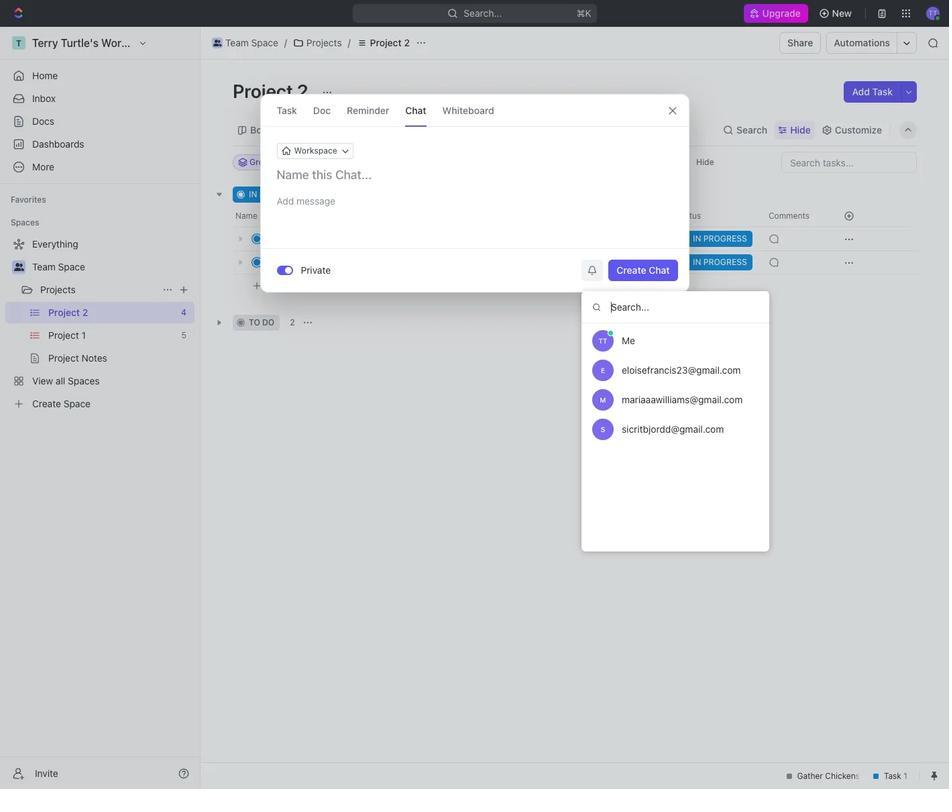 Task type: vqa. For each thing, say whether or not it's contained in the screenshot.
Hide within button
yes



Task type: describe. For each thing, give the bounding box(es) containing it.
progress
[[260, 189, 303, 199]]

hide inside hide dropdown button
[[791, 124, 811, 135]]

inbox
[[32, 93, 56, 104]]

0 vertical spatial chat
[[406, 104, 427, 116]]

reminder
[[347, 104, 389, 116]]

hide button
[[691, 154, 720, 170]]

docs link
[[5, 111, 195, 132]]

dashboards
[[32, 138, 84, 150]]

to
[[249, 317, 260, 328]]

1 horizontal spatial add
[[853, 86, 870, 97]]

0 vertical spatial team space link
[[209, 35, 282, 51]]

in progress
[[249, 189, 303, 199]]

0 horizontal spatial add task button
[[264, 278, 315, 294]]

0 horizontal spatial team space link
[[32, 256, 192, 278]]

home link
[[5, 65, 195, 87]]

whiteboard
[[443, 104, 494, 116]]

sidebar navigation
[[0, 27, 201, 789]]

2 / from the left
[[348, 37, 351, 48]]

list
[[301, 124, 318, 135]]

share
[[788, 37, 814, 48]]

docs
[[32, 115, 54, 127]]

space inside the sidebar navigation
[[58, 261, 85, 272]]

1
[[314, 257, 318, 267]]

customize
[[835, 124, 883, 135]]

dashboards link
[[5, 134, 195, 155]]

team inside the sidebar navigation
[[32, 261, 56, 272]]

0 horizontal spatial project
[[233, 80, 293, 102]]

calendar
[[342, 124, 382, 135]]

0 horizontal spatial projects link
[[40, 279, 157, 301]]

create
[[617, 264, 647, 276]]

task button
[[277, 95, 297, 126]]

upgrade
[[763, 7, 802, 19]]

gantt
[[456, 124, 480, 135]]

do
[[262, 317, 275, 328]]

gantt link
[[453, 120, 480, 139]]

0 vertical spatial project
[[370, 37, 402, 48]]

in
[[249, 189, 257, 199]]

inbox link
[[5, 88, 195, 109]]

project 2 inside project 2 link
[[370, 37, 410, 48]]

table link
[[404, 120, 431, 139]]

hide button
[[775, 120, 815, 139]]

1 horizontal spatial projects
[[307, 37, 342, 48]]

0 vertical spatial team space
[[225, 37, 278, 48]]

1 / from the left
[[284, 37, 287, 48]]

board link
[[248, 120, 277, 139]]

new
[[833, 7, 852, 19]]

create chat button
[[609, 260, 678, 281]]

tree inside the sidebar navigation
[[5, 234, 195, 415]]

e
[[601, 366, 605, 374]]

task 2
[[270, 257, 299, 268]]

tt
[[599, 337, 608, 345]]

m
[[600, 396, 606, 404]]

user group image
[[213, 40, 222, 46]]

customize button
[[818, 120, 887, 139]]

Search tasks... text field
[[783, 152, 917, 172]]

table
[[407, 124, 431, 135]]

0 horizontal spatial add task
[[270, 280, 310, 291]]



Task type: locate. For each thing, give the bounding box(es) containing it.
board
[[250, 124, 277, 135]]

1 horizontal spatial chat
[[649, 264, 670, 276]]

project 2 link
[[353, 35, 413, 51]]

chat right create
[[649, 264, 670, 276]]

team
[[225, 37, 249, 48], [32, 261, 56, 272]]

team right user group icon
[[225, 37, 249, 48]]

0 vertical spatial space
[[251, 37, 278, 48]]

home
[[32, 70, 58, 81]]

automations button
[[828, 33, 897, 53]]

calendar link
[[340, 120, 382, 139]]

search button
[[719, 120, 772, 139]]

add task down task 2
[[270, 280, 310, 291]]

chat up table
[[406, 104, 427, 116]]

search...
[[464, 7, 502, 19]]

s
[[601, 425, 606, 434]]

list link
[[299, 120, 318, 139]]

project
[[370, 37, 402, 48], [233, 80, 293, 102]]

0 vertical spatial hide
[[791, 124, 811, 135]]

1 vertical spatial projects link
[[40, 279, 157, 301]]

0 horizontal spatial hide
[[697, 157, 714, 167]]

team space link
[[209, 35, 282, 51], [32, 256, 192, 278]]

2
[[404, 37, 410, 48], [297, 80, 309, 102], [319, 189, 324, 199], [293, 257, 299, 268], [290, 317, 295, 328]]

upgrade link
[[745, 4, 808, 23]]

user group image
[[14, 263, 24, 271]]

1 horizontal spatial hide
[[791, 124, 811, 135]]

invite
[[35, 767, 58, 779]]

1 button
[[302, 256, 320, 269]]

0 vertical spatial add task
[[853, 86, 893, 97]]

add
[[853, 86, 870, 97], [270, 280, 288, 291]]

eloisefrancis23@gmail.com
[[622, 364, 741, 376]]

1 horizontal spatial add task
[[853, 86, 893, 97]]

doc button
[[313, 95, 331, 126]]

chat
[[406, 104, 427, 116], [649, 264, 670, 276]]

0 horizontal spatial space
[[58, 261, 85, 272]]

search
[[737, 124, 768, 135]]

1 vertical spatial hide
[[697, 157, 714, 167]]

add task button up customize
[[845, 81, 901, 103]]

1 vertical spatial space
[[58, 261, 85, 272]]

sicritbjordd@gmail.com
[[622, 423, 724, 435]]

0 horizontal spatial projects
[[40, 284, 76, 295]]

0 horizontal spatial chat
[[406, 104, 427, 116]]

add task button
[[845, 81, 901, 103], [264, 278, 315, 294]]

1 vertical spatial add task button
[[264, 278, 315, 294]]

dialog containing task
[[260, 94, 690, 293]]

hide inside hide button
[[697, 157, 714, 167]]

create chat
[[617, 264, 670, 276]]

1 vertical spatial add
[[270, 280, 288, 291]]

0 vertical spatial add
[[853, 86, 870, 97]]

doc
[[313, 104, 331, 116]]

0 vertical spatial projects link
[[290, 35, 345, 51]]

team right user group image
[[32, 261, 56, 272]]

0 horizontal spatial add
[[270, 280, 288, 291]]

⌘k
[[577, 7, 592, 19]]

1 horizontal spatial team
[[225, 37, 249, 48]]

reminder button
[[347, 95, 389, 126]]

1 vertical spatial project 2
[[233, 80, 313, 102]]

1 horizontal spatial team space
[[225, 37, 278, 48]]

favorites
[[11, 195, 46, 205]]

add task
[[853, 86, 893, 97], [270, 280, 310, 291]]

1 vertical spatial team space
[[32, 261, 85, 272]]

to do
[[249, 317, 275, 328]]

1 vertical spatial team
[[32, 261, 56, 272]]

project 2
[[370, 37, 410, 48], [233, 80, 313, 102]]

share button
[[780, 32, 822, 54]]

tree containing team space
[[5, 234, 195, 415]]

dialog
[[260, 94, 690, 293]]

1 vertical spatial project
[[233, 80, 293, 102]]

1 horizontal spatial projects link
[[290, 35, 345, 51]]

me
[[622, 335, 636, 346]]

1 horizontal spatial space
[[251, 37, 278, 48]]

task
[[873, 86, 893, 97], [277, 104, 297, 116], [270, 257, 291, 268], [290, 280, 310, 291]]

chat inside 'button'
[[649, 264, 670, 276]]

automations
[[834, 37, 891, 48]]

whiteboard button
[[443, 95, 494, 126]]

1 vertical spatial add task
[[270, 280, 310, 291]]

projects inside 'tree'
[[40, 284, 76, 295]]

private
[[301, 264, 331, 276]]

1 horizontal spatial project 2
[[370, 37, 410, 48]]

spaces
[[11, 217, 39, 228]]

0 vertical spatial add task button
[[845, 81, 901, 103]]

0 vertical spatial project 2
[[370, 37, 410, 48]]

Name this Chat... field
[[261, 167, 689, 183]]

hide
[[791, 124, 811, 135], [697, 157, 714, 167]]

projects
[[307, 37, 342, 48], [40, 284, 76, 295]]

add down task 2
[[270, 280, 288, 291]]

space right user group icon
[[251, 37, 278, 48]]

1 vertical spatial projects
[[40, 284, 76, 295]]

Search... text field
[[582, 291, 770, 323]]

0 horizontal spatial team space
[[32, 261, 85, 272]]

space
[[251, 37, 278, 48], [58, 261, 85, 272]]

chat button
[[406, 95, 427, 126]]

0 horizontal spatial /
[[284, 37, 287, 48]]

add up customize
[[853, 86, 870, 97]]

new button
[[814, 3, 860, 24]]

team space inside the sidebar navigation
[[32, 261, 85, 272]]

1 horizontal spatial add task button
[[845, 81, 901, 103]]

/
[[284, 37, 287, 48], [348, 37, 351, 48]]

0 vertical spatial team
[[225, 37, 249, 48]]

1 horizontal spatial /
[[348, 37, 351, 48]]

1 horizontal spatial project
[[370, 37, 402, 48]]

mariaaawilliams@gmail.com
[[622, 394, 743, 405]]

space right user group image
[[58, 261, 85, 272]]

0 horizontal spatial team
[[32, 261, 56, 272]]

team space right user group image
[[32, 261, 85, 272]]

team space right user group icon
[[225, 37, 278, 48]]

1 horizontal spatial team space link
[[209, 35, 282, 51]]

add task button down task 2
[[264, 278, 315, 294]]

favorites button
[[5, 192, 52, 208]]

add task up customize
[[853, 86, 893, 97]]

tree
[[5, 234, 195, 415]]

0 horizontal spatial project 2
[[233, 80, 313, 102]]

team space
[[225, 37, 278, 48], [32, 261, 85, 272]]

1 vertical spatial chat
[[649, 264, 670, 276]]

projects link
[[290, 35, 345, 51], [40, 279, 157, 301]]

1 vertical spatial team space link
[[32, 256, 192, 278]]

0 vertical spatial projects
[[307, 37, 342, 48]]



